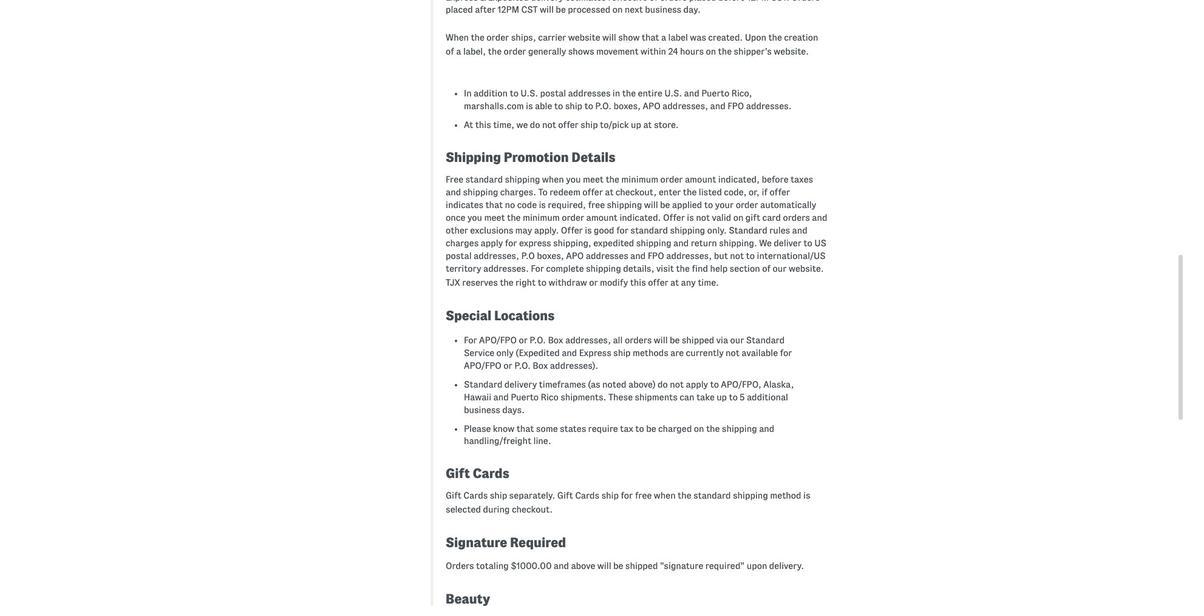 Task type: locate. For each thing, give the bounding box(es) containing it.
0 vertical spatial up
[[631, 120, 641, 130]]

not down shipping.
[[730, 251, 744, 261]]

1 vertical spatial amount
[[586, 213, 618, 223]]

express up addresses).
[[579, 348, 611, 358]]

before up created.
[[718, 0, 745, 2]]

p.o. inside the in addition to u.s. postal addresses in the entire u.s. and puerto rico, marshalls.com is able to ship to p.o. boxes, apo addresses, and fpo addresses.
[[595, 101, 612, 111]]

delivery up cst
[[531, 0, 563, 2]]

orders inside express & expedited delivery estimates reflective of orders placed before 12pm cst. orders placed after 12pm cst will be processed on next business day.
[[660, 0, 687, 2]]

(as
[[588, 380, 600, 390]]

free inside the gift cards ship separately. gift cards ship for free when the standard shipping method is selected during checkout.
[[635, 492, 652, 501]]

shipments
[[635, 393, 678, 402]]

all
[[613, 336, 623, 345]]

&
[[480, 0, 486, 2]]

to right addition
[[510, 89, 519, 98]]

0 horizontal spatial that
[[485, 200, 503, 210]]

1 horizontal spatial orders
[[792, 0, 820, 2]]

p.o. down (expedited
[[514, 361, 531, 371]]

1 vertical spatial apo
[[566, 251, 584, 261]]

shipping inside please know that some states require tax to be charged on the shipping and handling/freight line.
[[722, 424, 757, 434]]

cards up selected at left bottom
[[464, 492, 488, 501]]

business down hawaii
[[464, 405, 500, 415]]

1 vertical spatial fpo
[[648, 251, 664, 261]]

time.
[[698, 278, 719, 288]]

shipping
[[505, 175, 540, 184], [463, 187, 498, 197], [607, 200, 642, 210], [670, 226, 705, 235], [636, 238, 671, 248], [586, 264, 621, 274], [722, 424, 757, 434], [733, 492, 768, 501]]

be inside for apo/fpo or p.o. box addresses, all orders will be shipped via our standard service only (expedited and express ship methods are currently not available for apo/fpo or p.o. box addresses).
[[670, 336, 680, 345]]

order up enter
[[660, 175, 683, 184]]

0 vertical spatial before
[[718, 0, 745, 2]]

0 horizontal spatial meet
[[484, 213, 505, 223]]

is down applied
[[687, 213, 694, 223]]

placed up the day.
[[689, 0, 716, 2]]

0 horizontal spatial apo
[[566, 251, 584, 261]]

1 vertical spatial for
[[464, 336, 477, 345]]

standard inside the gift cards ship separately. gift cards ship for free when the standard shipping method is selected during checkout.
[[693, 492, 731, 501]]

2 vertical spatial orders
[[625, 336, 652, 345]]

and inside please know that some states require tax to be charged on the shipping and handling/freight line.
[[759, 424, 774, 434]]

not left valid
[[696, 213, 710, 223]]

orders down automatically
[[783, 213, 810, 223]]

apo/fpo
[[479, 336, 517, 345], [464, 361, 502, 371]]

2 vertical spatial at
[[670, 278, 679, 288]]

0 horizontal spatial 12pm
[[498, 5, 519, 14]]

apply down exclusions at the top left of page
[[481, 238, 503, 248]]

of right reflective
[[649, 0, 658, 2]]

minimum
[[621, 175, 658, 184], [523, 213, 560, 223]]

shipping up modify
[[586, 264, 621, 274]]

listed
[[699, 187, 722, 197]]

1 horizontal spatial you
[[566, 175, 581, 184]]

that left the no
[[485, 200, 503, 210]]

2 vertical spatial standard
[[693, 492, 731, 501]]

express left & on the left top
[[446, 0, 478, 2]]

cards down handling/freight
[[473, 467, 509, 481]]

for inside for apo/fpo or p.o. box addresses, all orders will be shipped via our standard service only (expedited and express ship methods are currently not available for apo/fpo or p.o. box addresses).
[[464, 336, 477, 345]]

deliver
[[774, 238, 802, 248]]

0 horizontal spatial before
[[718, 0, 745, 2]]

2 horizontal spatial or
[[589, 278, 598, 288]]

is inside the gift cards ship separately. gift cards ship for free when the standard shipping method is selected during checkout.
[[803, 492, 810, 501]]

$1000.00
[[511, 562, 552, 572]]

withdraw
[[549, 278, 587, 288]]

express & expedited delivery estimates reflective of orders placed before 12pm cst. orders placed after 12pm cst will be processed on next business day.
[[446, 0, 820, 14]]

0 horizontal spatial shipped
[[625, 562, 658, 572]]

box up (expedited
[[548, 336, 563, 345]]

orders inside for apo/fpo or p.o. box addresses, all orders will be shipped via our standard service only (expedited and express ship methods are currently not available for apo/fpo or p.o. box addresses).
[[625, 336, 652, 345]]

that up within
[[642, 33, 659, 43]]

addresses left in
[[568, 89, 611, 98]]

1 horizontal spatial of
[[649, 0, 658, 2]]

1 horizontal spatial for
[[531, 264, 544, 274]]

1 vertical spatial postal
[[446, 251, 472, 261]]

and inside "standard delivery timeframes (as noted above) do not apply to apo/fpo, alaska, hawaii and puerto rico shipments. these shipments can take up to 5 additional business days."
[[493, 393, 509, 402]]

at left any
[[670, 278, 679, 288]]

1 vertical spatial apo/fpo
[[464, 361, 502, 371]]

shipped inside for apo/fpo or p.o. box addresses, all orders will be shipped via our standard service only (expedited and express ship methods are currently not available for apo/fpo or p.o. box addresses).
[[682, 336, 714, 345]]

2 vertical spatial that
[[517, 424, 534, 434]]

1 vertical spatial website.
[[789, 264, 824, 274]]

0 horizontal spatial puerto
[[511, 393, 539, 402]]

0 horizontal spatial addresses.
[[483, 264, 529, 274]]

1 horizontal spatial puerto
[[701, 89, 729, 98]]

1 horizontal spatial orders
[[660, 0, 687, 2]]

shipping up visit
[[636, 238, 671, 248]]

for up service
[[464, 336, 477, 345]]

0 vertical spatial box
[[548, 336, 563, 345]]

12pm down expedited
[[498, 5, 519, 14]]

1 vertical spatial boxes,
[[537, 251, 564, 261]]

cards
[[473, 467, 509, 481], [464, 492, 488, 501], [575, 492, 599, 501]]

automatically
[[760, 200, 816, 210]]

boxes, down in
[[614, 101, 641, 111]]

1 vertical spatial orders
[[783, 213, 810, 223]]

business inside express & expedited delivery estimates reflective of orders placed before 12pm cst. orders placed after 12pm cst will be processed on next business day.
[[645, 5, 681, 14]]

apply.
[[534, 226, 559, 235]]

boxes, inside free standard shipping when you meet the minimum order amount indicated, before taxes and shipping charges. to redeem offer at checkout, enter the listed code, or, if offer indicates that no code is required, free shipping will be applied to your order automatically once you meet the minimum order amount indicated. offer is not valid on gift card orders and other exclusions may apply. offer is good for standard shipping only. standard rules and charges apply for express shipping, expedited shipping and return shipping. we deliver to us postal addresses, p.o boxes, apo addresses and fpo addresses, but not to international/us territory addresses. for complete shipping details, visit the find help section of our website. tjx reserves the right to withdraw or modify this offer at any time.
[[537, 251, 564, 261]]

meet
[[583, 175, 604, 184], [484, 213, 505, 223]]

is left able on the top of page
[[526, 101, 533, 111]]

addresses, down exclusions at the top left of page
[[474, 251, 519, 261]]

and
[[684, 89, 699, 98], [710, 101, 726, 111], [446, 187, 461, 197], [812, 213, 827, 223], [792, 226, 807, 235], [673, 238, 689, 248], [630, 251, 646, 261], [562, 348, 577, 358], [493, 393, 509, 402], [759, 424, 774, 434], [554, 562, 569, 572]]

required,
[[548, 200, 586, 210]]

0 horizontal spatial minimum
[[523, 213, 560, 223]]

to right the tax
[[635, 424, 644, 434]]

0 horizontal spatial amount
[[586, 213, 618, 223]]

business left the day.
[[645, 5, 681, 14]]

generally
[[528, 47, 566, 57]]

1 horizontal spatial postal
[[540, 89, 566, 98]]

order up gift
[[736, 200, 758, 210]]

apply inside "standard delivery timeframes (as noted above) do not apply to apo/fpo, alaska, hawaii and puerto rico shipments. these shipments can take up to 5 additional business days."
[[686, 380, 708, 390]]

2 horizontal spatial orders
[[783, 213, 810, 223]]

on inside free standard shipping when you meet the minimum order amount indicated, before taxes and shipping charges. to redeem offer at checkout, enter the listed code, or, if offer indicates that no code is required, free shipping will be applied to your order automatically once you meet the minimum order amount indicated. offer is not valid on gift card orders and other exclusions may apply. offer is good for standard shipping only. standard rules and charges apply for express shipping, expedited shipping and return shipping. we deliver to us postal addresses, p.o boxes, apo addresses and fpo addresses, but not to international/us territory addresses. for complete shipping details, visit the find help section of our website. tjx reserves the right to withdraw or modify this offer at any time.
[[733, 213, 744, 223]]

puerto inside "standard delivery timeframes (as noted above) do not apply to apo/fpo, alaska, hawaii and puerto rico shipments. these shipments can take up to 5 additional business days."
[[511, 393, 539, 402]]

orders for day.
[[660, 0, 687, 2]]

for
[[616, 226, 628, 235], [505, 238, 517, 248], [780, 348, 792, 358], [621, 492, 633, 501]]

be left charged on the bottom right of the page
[[646, 424, 656, 434]]

1 vertical spatial up
[[717, 393, 727, 402]]

to up take
[[710, 380, 719, 390]]

1 horizontal spatial shipped
[[682, 336, 714, 345]]

0 horizontal spatial for
[[464, 336, 477, 345]]

2 horizontal spatial of
[[762, 264, 771, 274]]

a left label
[[661, 33, 666, 43]]

1 vertical spatial free
[[635, 492, 652, 501]]

0 horizontal spatial when
[[542, 175, 564, 184]]

standard
[[729, 226, 767, 235], [746, 336, 785, 345], [464, 380, 502, 390]]

our inside free standard shipping when you meet the minimum order amount indicated, before taxes and shipping charges. to redeem offer at checkout, enter the listed code, or, if offer indicates that no code is required, free shipping will be applied to your order automatically once you meet the minimum order amount indicated. offer is not valid on gift card orders and other exclusions may apply. offer is good for standard shipping only. standard rules and charges apply for express shipping, expedited shipping and return shipping. we deliver to us postal addresses, p.o boxes, apo addresses and fpo addresses, but not to international/us territory addresses. for complete shipping details, visit the find help section of our website. tjx reserves the right to withdraw or modify this offer at any time.
[[773, 264, 787, 274]]

0 vertical spatial for
[[531, 264, 544, 274]]

0 vertical spatial puerto
[[701, 89, 729, 98]]

take
[[696, 393, 715, 402]]

be down the estimates
[[556, 5, 566, 14]]

to
[[510, 89, 519, 98], [554, 101, 563, 111], [584, 101, 593, 111], [704, 200, 713, 210], [804, 238, 812, 248], [746, 251, 755, 261], [538, 278, 547, 288], [710, 380, 719, 390], [729, 393, 738, 402], [635, 424, 644, 434]]

that inside free standard shipping when you meet the minimum order amount indicated, before taxes and shipping charges. to redeem offer at checkout, enter the listed code, or, if offer indicates that no code is required, free shipping will be applied to your order automatically once you meet the minimum order amount indicated. offer is not valid on gift card orders and other exclusions may apply. offer is good for standard shipping only. standard rules and charges apply for express shipping, expedited shipping and return shipping. we deliver to us postal addresses, p.o boxes, apo addresses and fpo addresses, but not to international/us territory addresses. for complete shipping details, visit the find help section of our website. tjx reserves the right to withdraw or modify this offer at any time.
[[485, 200, 503, 210]]

on
[[613, 5, 623, 14], [706, 47, 716, 57], [733, 213, 744, 223], [694, 424, 704, 434]]

indicated,
[[718, 175, 760, 184]]

0 vertical spatial offer
[[663, 213, 685, 223]]

the inside the gift cards ship separately. gift cards ship for free when the standard shipping method is selected during checkout.
[[678, 492, 691, 501]]

1 horizontal spatial 12pm
[[747, 0, 769, 2]]

of inside express & expedited delivery estimates reflective of orders placed before 12pm cst. orders placed after 12pm cst will be processed on next business day.
[[649, 0, 658, 2]]

not down able on the top of page
[[542, 120, 556, 130]]

on left gift
[[733, 213, 744, 223]]

on inside the when the order ships, carrier website will show that a label was created. upon the creation of a label, the order generally shows movement within 24 hours on the shipper's website.
[[706, 47, 716, 57]]

be
[[556, 5, 566, 14], [660, 200, 670, 210], [670, 336, 680, 345], [646, 424, 656, 434], [613, 562, 623, 572]]

1 horizontal spatial placed
[[689, 0, 716, 2]]

postal inside free standard shipping when you meet the minimum order amount indicated, before taxes and shipping charges. to redeem offer at checkout, enter the listed code, or, if offer indicates that no code is required, free shipping will be applied to your order automatically once you meet the minimum order amount indicated. offer is not valid on gift card orders and other exclusions may apply. offer is good for standard shipping only. standard rules and charges apply for express shipping, expedited shipping and return shipping. we deliver to us postal addresses, p.o boxes, apo addresses and fpo addresses, but not to international/us territory addresses. for complete shipping details, visit the find help section of our website. tjx reserves the right to withdraw or modify this offer at any time.
[[446, 251, 472, 261]]

0 horizontal spatial u.s.
[[521, 89, 538, 98]]

website. inside free standard shipping when you meet the minimum order amount indicated, before taxes and shipping charges. to redeem offer at checkout, enter the listed code, or, if offer indicates that no code is required, free shipping will be applied to your order automatically once you meet the minimum order amount indicated. offer is not valid on gift card orders and other exclusions may apply. offer is good for standard shipping only. standard rules and charges apply for express shipping, expedited shipping and return shipping. we deliver to us postal addresses, p.o boxes, apo addresses and fpo addresses, but not to international/us territory addresses. for complete shipping details, visit the find help section of our website. tjx reserves the right to withdraw or modify this offer at any time.
[[789, 264, 824, 274]]

0 vertical spatial fpo
[[728, 101, 744, 111]]

standard down gift
[[729, 226, 767, 235]]

for inside the gift cards ship separately. gift cards ship for free when the standard shipping method is selected during checkout.
[[621, 492, 633, 501]]

for down p.o at the top of page
[[531, 264, 544, 274]]

0 vertical spatial addresses
[[568, 89, 611, 98]]

0 horizontal spatial or
[[504, 361, 512, 371]]

1 horizontal spatial a
[[661, 33, 666, 43]]

enter
[[659, 187, 681, 197]]

amount up good
[[586, 213, 618, 223]]

selected
[[446, 505, 481, 515]]

please
[[464, 424, 491, 434]]

1 horizontal spatial when
[[654, 492, 676, 501]]

international/us
[[757, 251, 826, 261]]

p.o. up to/pick
[[595, 101, 612, 111]]

is inside the in addition to u.s. postal addresses in the entire u.s. and puerto rico, marshalls.com is able to ship to p.o. boxes, apo addresses, and fpo addresses.
[[526, 101, 533, 111]]

0 vertical spatial 12pm
[[747, 0, 769, 2]]

orders totaling $1000.00 and above will be shipped "signature required" upon delivery.
[[446, 562, 804, 572]]

on down reflective
[[613, 5, 623, 14]]

but
[[714, 251, 728, 261]]

available
[[742, 348, 778, 358]]

postal down charges
[[446, 251, 472, 261]]

movement
[[596, 47, 639, 57]]

addresses. up right
[[483, 264, 529, 274]]

0 vertical spatial apply
[[481, 238, 503, 248]]

on right hours
[[706, 47, 716, 57]]

next
[[625, 5, 643, 14]]

apo/fpo up only
[[479, 336, 517, 345]]

when inside free standard shipping when you meet the minimum order amount indicated, before taxes and shipping charges. to redeem offer at checkout, enter the listed code, or, if offer indicates that no code is required, free shipping will be applied to your order automatically once you meet the minimum order amount indicated. offer is not valid on gift card orders and other exclusions may apply. offer is good for standard shipping only. standard rules and charges apply for express shipping, expedited shipping and return shipping. we deliver to us postal addresses, p.o boxes, apo addresses and fpo addresses, but not to international/us territory addresses. for complete shipping details, visit the find help section of our website. tjx reserves the right to withdraw or modify this offer at any time.
[[542, 175, 564, 184]]

redeem
[[550, 187, 581, 197]]

be inside free standard shipping when you meet the minimum order amount indicated, before taxes and shipping charges. to redeem offer at checkout, enter the listed code, or, if offer indicates that no code is required, free shipping will be applied to your order automatically once you meet the minimum order amount indicated. offer is not valid on gift card orders and other exclusions may apply. offer is good for standard shipping only. standard rules and charges apply for express shipping, expedited shipping and return shipping. we deliver to us postal addresses, p.o boxes, apo addresses and fpo addresses, but not to international/us territory addresses. for complete shipping details, visit the find help section of our website. tjx reserves the right to withdraw or modify this offer at any time.
[[660, 200, 670, 210]]

line.
[[533, 437, 551, 447]]

or up (expedited
[[519, 336, 528, 345]]

a down when
[[456, 47, 461, 57]]

p.o. up (expedited
[[530, 336, 546, 345]]

0 vertical spatial boxes,
[[614, 101, 641, 111]]

or left modify
[[589, 278, 598, 288]]

order
[[487, 33, 509, 43], [504, 47, 526, 57], [660, 175, 683, 184], [736, 200, 758, 210], [562, 213, 584, 223]]

can
[[680, 393, 694, 402]]

signature required
[[446, 536, 566, 550]]

u.s. up able on the top of page
[[521, 89, 538, 98]]

at
[[643, 120, 652, 130], [605, 187, 614, 197], [670, 278, 679, 288]]

this down details,
[[630, 278, 646, 288]]

that inside the when the order ships, carrier website will show that a label was created. upon the creation of a label, the order generally shows movement within 24 hours on the shipper's website.
[[642, 33, 659, 43]]

1 vertical spatial this
[[630, 278, 646, 288]]

us
[[814, 238, 826, 248]]

"signature
[[660, 562, 703, 572]]

shipped left "signature
[[625, 562, 658, 572]]

2 u.s. from the left
[[665, 89, 682, 98]]

will up indicated.
[[644, 200, 658, 210]]

to right right
[[538, 278, 547, 288]]

0 horizontal spatial express
[[446, 0, 478, 2]]

express inside express & expedited delivery estimates reflective of orders placed before 12pm cst. orders placed after 12pm cst will be processed on next business day.
[[446, 0, 478, 2]]

do right we
[[530, 120, 540, 130]]

0 vertical spatial meet
[[583, 175, 604, 184]]

up
[[631, 120, 641, 130], [717, 393, 727, 402]]

fpo down the rico,
[[728, 101, 744, 111]]

0 horizontal spatial postal
[[446, 251, 472, 261]]

1 vertical spatial do
[[658, 380, 668, 390]]

on right charged on the bottom right of the page
[[694, 424, 704, 434]]

shipments.
[[561, 393, 606, 402]]

right
[[516, 278, 536, 288]]

fpo
[[728, 101, 744, 111], [648, 251, 664, 261]]

shipping inside the gift cards ship separately. gift cards ship for free when the standard shipping method is selected during checkout.
[[733, 492, 768, 501]]

orders up methods
[[625, 336, 652, 345]]

is
[[526, 101, 533, 111], [539, 200, 546, 210], [687, 213, 694, 223], [585, 226, 592, 235], [803, 492, 810, 501]]

0 vertical spatial orders
[[660, 0, 687, 2]]

delivery up days.
[[505, 380, 537, 390]]

box down (expedited
[[533, 361, 548, 371]]

2 vertical spatial or
[[504, 361, 512, 371]]

will right the above
[[597, 562, 611, 572]]

is right method
[[803, 492, 810, 501]]

0 vertical spatial p.o.
[[595, 101, 612, 111]]

website.
[[774, 47, 809, 57], [789, 264, 824, 274]]

offer down visit
[[648, 278, 668, 288]]

1 horizontal spatial before
[[762, 175, 789, 184]]

be down enter
[[660, 200, 670, 210]]

0 vertical spatial amount
[[685, 175, 716, 184]]

2 horizontal spatial at
[[670, 278, 679, 288]]

2 horizontal spatial standard
[[693, 492, 731, 501]]

0 horizontal spatial of
[[446, 47, 454, 57]]

delivery inside "standard delivery timeframes (as noted above) do not apply to apo/fpo, alaska, hawaii and puerto rico shipments. these shipments can take up to 5 additional business days."
[[505, 380, 537, 390]]

above
[[571, 562, 595, 572]]

after
[[475, 5, 496, 14]]

shipping up return
[[670, 226, 705, 235]]

only.
[[707, 226, 727, 235]]

apply up take
[[686, 380, 708, 390]]

addresses. down the rico,
[[746, 101, 792, 111]]

1 horizontal spatial meet
[[583, 175, 604, 184]]

carrier
[[538, 33, 566, 43]]

standard up hawaii
[[464, 380, 502, 390]]

up right to/pick
[[631, 120, 641, 130]]

free
[[588, 200, 605, 210], [635, 492, 652, 501]]

boxes,
[[614, 101, 641, 111], [537, 251, 564, 261]]

p.o
[[521, 251, 535, 261]]

meet down details
[[583, 175, 604, 184]]

offer right the if
[[770, 187, 790, 197]]

standard up available
[[746, 336, 785, 345]]

do inside "standard delivery timeframes (as noted above) do not apply to apo/fpo, alaska, hawaii and puerto rico shipments. these shipments can take up to 5 additional business days."
[[658, 380, 668, 390]]

will inside for apo/fpo or p.o. box addresses, all orders will be shipped via our standard service only (expedited and express ship methods are currently not available for apo/fpo or p.o. box addresses).
[[654, 336, 668, 345]]

on inside please know that some states require tax to be charged on the shipping and handling/freight line.
[[694, 424, 704, 434]]

do up the shipments
[[658, 380, 668, 390]]

will inside the when the order ships, carrier website will show that a label was created. upon the creation of a label, the order generally shows movement within 24 hours on the shipper's website.
[[602, 33, 616, 43]]

0 vertical spatial that
[[642, 33, 659, 43]]

1 vertical spatial apply
[[686, 380, 708, 390]]

signature
[[446, 536, 507, 550]]

ship inside the in addition to u.s. postal addresses in the entire u.s. and puerto rico, marshalls.com is able to ship to p.o. boxes, apo addresses, and fpo addresses.
[[565, 101, 582, 111]]

express
[[446, 0, 478, 2], [579, 348, 611, 358]]

puerto
[[701, 89, 729, 98], [511, 393, 539, 402]]

not inside for apo/fpo or p.o. box addresses, all orders will be shipped via our standard service only (expedited and express ship methods are currently not available for apo/fpo or p.o. box addresses).
[[726, 348, 740, 358]]

0 horizontal spatial our
[[730, 336, 744, 345]]

boxes, up complete
[[537, 251, 564, 261]]

orders inside free standard shipping when you meet the minimum order amount indicated, before taxes and shipping charges. to redeem offer at checkout, enter the listed code, or, if offer indicates that no code is required, free shipping will be applied to your order automatically once you meet the minimum order amount indicated. offer is not valid on gift card orders and other exclusions may apply. offer is good for standard shipping only. standard rules and charges apply for express shipping, expedited shipping and return shipping. we deliver to us postal addresses, p.o boxes, apo addresses and fpo addresses, but not to international/us territory addresses. for complete shipping details, visit the find help section of our website. tjx reserves the right to withdraw or modify this offer at any time.
[[783, 213, 810, 223]]

0 vertical spatial addresses.
[[746, 101, 792, 111]]

shipping left method
[[733, 492, 768, 501]]

this inside free standard shipping when you meet the minimum order amount indicated, before taxes and shipping charges. to redeem offer at checkout, enter the listed code, or, if offer indicates that no code is required, free shipping will be applied to your order automatically once you meet the minimum order amount indicated. offer is not valid on gift card orders and other exclusions may apply. offer is good for standard shipping only. standard rules and charges apply for express shipping, expedited shipping and return shipping. we deliver to us postal addresses, p.o boxes, apo addresses and fpo addresses, but not to international/us territory addresses. for complete shipping details, visit the find help section of our website. tjx reserves the right to withdraw or modify this offer at any time.
[[630, 278, 646, 288]]

ship
[[565, 101, 582, 111], [581, 120, 598, 130], [613, 348, 631, 358], [490, 492, 507, 501], [601, 492, 619, 501]]

expedited
[[593, 238, 634, 248]]

1 horizontal spatial that
[[517, 424, 534, 434]]

1 vertical spatial offer
[[561, 226, 583, 235]]

before inside express & expedited delivery estimates reflective of orders placed before 12pm cst. orders placed after 12pm cst will be processed on next business day.
[[718, 0, 745, 2]]

0 vertical spatial orders
[[792, 0, 820, 2]]

of down when
[[446, 47, 454, 57]]

shipping up charges.
[[505, 175, 540, 184]]

order down ships, on the top
[[504, 47, 526, 57]]

fpo up visit
[[648, 251, 664, 261]]

addresses inside free standard shipping when you meet the minimum order amount indicated, before taxes and shipping charges. to redeem offer at checkout, enter the listed code, or, if offer indicates that no code is required, free shipping will be applied to your order automatically once you meet the minimum order amount indicated. offer is not valid on gift card orders and other exclusions may apply. offer is good for standard shipping only. standard rules and charges apply for express shipping, expedited shipping and return shipping. we deliver to us postal addresses, p.o boxes, apo addresses and fpo addresses, but not to international/us territory addresses. for complete shipping details, visit the find help section of our website. tjx reserves the right to withdraw or modify this offer at any time.
[[586, 251, 628, 261]]

0 horizontal spatial business
[[464, 405, 500, 415]]

boxes, inside the in addition to u.s. postal addresses in the entire u.s. and puerto rico, marshalls.com is able to ship to p.o. boxes, apo addresses, and fpo addresses.
[[614, 101, 641, 111]]

1 horizontal spatial business
[[645, 5, 681, 14]]

1 vertical spatial standard
[[746, 336, 785, 345]]

standard
[[465, 175, 503, 184], [631, 226, 668, 235], [693, 492, 731, 501]]

promotion
[[504, 150, 569, 164]]

will
[[540, 5, 554, 14], [602, 33, 616, 43], [644, 200, 658, 210], [654, 336, 668, 345], [597, 562, 611, 572]]

gift
[[746, 213, 760, 223]]

will up methods
[[654, 336, 668, 345]]

0 vertical spatial website.
[[774, 47, 809, 57]]

at
[[464, 120, 473, 130]]

addresses inside the in addition to u.s. postal addresses in the entire u.s. and puerto rico, marshalls.com is able to ship to p.o. boxes, apo addresses, and fpo addresses.
[[568, 89, 611, 98]]

addresses.
[[746, 101, 792, 111], [483, 264, 529, 274]]

our right via
[[730, 336, 744, 345]]

puerto up days.
[[511, 393, 539, 402]]

addresses down expedited
[[586, 251, 628, 261]]

standard inside free standard shipping when you meet the minimum order amount indicated, before taxes and shipping charges. to redeem offer at checkout, enter the listed code, or, if offer indicates that no code is required, free shipping will be applied to your order automatically once you meet the minimum order amount indicated. offer is not valid on gift card orders and other exclusions may apply. offer is good for standard shipping only. standard rules and charges apply for express shipping, expedited shipping and return shipping. we deliver to us postal addresses, p.o boxes, apo addresses and fpo addresses, but not to international/us territory addresses. for complete shipping details, visit the find help section of our website. tjx reserves the right to withdraw or modify this offer at any time.
[[729, 226, 767, 235]]

locations
[[494, 308, 555, 323]]

you up redeem
[[566, 175, 581, 184]]

standard inside for apo/fpo or p.o. box addresses, all orders will be shipped via our standard service only (expedited and express ship methods are currently not available for apo/fpo or p.o. box addresses).
[[746, 336, 785, 345]]

0 vertical spatial shipped
[[682, 336, 714, 345]]

for inside free standard shipping when you meet the minimum order amount indicated, before taxes and shipping charges. to redeem offer at checkout, enter the listed code, or, if offer indicates that no code is required, free shipping will be applied to your order automatically once you meet the minimum order amount indicated. offer is not valid on gift card orders and other exclusions may apply. offer is good for standard shipping only. standard rules and charges apply for express shipping, expedited shipping and return shipping. we deliver to us postal addresses, p.o boxes, apo addresses and fpo addresses, but not to international/us territory addresses. for complete shipping details, visit the find help section of our website. tjx reserves the right to withdraw or modify this offer at any time.
[[531, 264, 544, 274]]

0 vertical spatial express
[[446, 0, 478, 2]]

offer down applied
[[663, 213, 685, 223]]

we
[[516, 120, 528, 130]]

when inside the gift cards ship separately. gift cards ship for free when the standard shipping method is selected during checkout.
[[654, 492, 676, 501]]

amount up listed
[[685, 175, 716, 184]]

website. down the "international/us"
[[789, 264, 824, 274]]

before inside free standard shipping when you meet the minimum order amount indicated, before taxes and shipping charges. to redeem offer at checkout, enter the listed code, or, if offer indicates that no code is required, free shipping will be applied to your order automatically once you meet the minimum order amount indicated. offer is not valid on gift card orders and other exclusions may apply. offer is good for standard shipping only. standard rules and charges apply for express shipping, expedited shipping and return shipping. we deliver to us postal addresses, p.o boxes, apo addresses and fpo addresses, but not to international/us territory addresses. for complete shipping details, visit the find help section of our website. tjx reserves the right to withdraw or modify this offer at any time.
[[762, 175, 789, 184]]

delivery
[[531, 0, 563, 2], [505, 380, 537, 390]]

apply inside free standard shipping when you meet the minimum order amount indicated, before taxes and shipping charges. to redeem offer at checkout, enter the listed code, or, if offer indicates that no code is required, free shipping will be applied to your order automatically once you meet the minimum order amount indicated. offer is not valid on gift card orders and other exclusions may apply. offer is good for standard shipping only. standard rules and charges apply for express shipping, expedited shipping and return shipping. we deliver to us postal addresses, p.o boxes, apo addresses and fpo addresses, but not to international/us territory addresses. for complete shipping details, visit the find help section of our website. tjx reserves the right to withdraw or modify this offer at any time.
[[481, 238, 503, 248]]

details,
[[623, 264, 654, 274]]

0 horizontal spatial do
[[530, 120, 540, 130]]

service
[[464, 348, 494, 358]]

0 horizontal spatial at
[[605, 187, 614, 197]]

1 horizontal spatial amount
[[685, 175, 716, 184]]

apo
[[643, 101, 661, 111], [566, 251, 584, 261]]

minimum up checkout,
[[621, 175, 658, 184]]

1 vertical spatial delivery
[[505, 380, 537, 390]]

be up are
[[670, 336, 680, 345]]

gift for gift cards ship separately. gift cards ship for free when the standard shipping method is selected during checkout.
[[446, 492, 461, 501]]

our inside for apo/fpo or p.o. box addresses, all orders will be shipped via our standard service only (expedited and express ship methods are currently not available for apo/fpo or p.o. box addresses).
[[730, 336, 744, 345]]

puerto inside the in addition to u.s. postal addresses in the entire u.s. and puerto rico, marshalls.com is able to ship to p.o. boxes, apo addresses, and fpo addresses.
[[701, 89, 729, 98]]

0 vertical spatial free
[[588, 200, 605, 210]]

not inside "standard delivery timeframes (as noted above) do not apply to apo/fpo, alaska, hawaii and puerto rico shipments. these shipments can take up to 5 additional business days."
[[670, 380, 684, 390]]



Task type: vqa. For each thing, say whether or not it's contained in the screenshot.
a to the bottom
yes



Task type: describe. For each thing, give the bounding box(es) containing it.
visit
[[656, 264, 674, 274]]

cst.
[[771, 0, 790, 2]]

code,
[[724, 187, 747, 197]]

special locations
[[446, 308, 555, 323]]

shipping
[[446, 150, 501, 164]]

cards for gift cards
[[473, 467, 509, 481]]

checkout.
[[512, 505, 553, 515]]

1 vertical spatial meet
[[484, 213, 505, 223]]

noted
[[602, 380, 626, 390]]

on inside express & expedited delivery estimates reflective of orders placed before 12pm cst. orders placed after 12pm cst will be processed on next business day.
[[613, 5, 623, 14]]

entire
[[638, 89, 662, 98]]

0 horizontal spatial orders
[[446, 562, 474, 572]]

(expedited
[[516, 348, 560, 358]]

that inside please know that some states require tax to be charged on the shipping and handling/freight line.
[[517, 424, 534, 434]]

creation
[[784, 33, 818, 43]]

when the order ships, carrier website will show that a label was created. upon the creation of a label, the order generally shows movement within 24 hours on the shipper's website.
[[446, 33, 818, 57]]

of inside free standard shipping when you meet the minimum order amount indicated, before taxes and shipping charges. to redeem offer at checkout, enter the listed code, or, if offer indicates that no code is required, free shipping will be applied to your order automatically once you meet the minimum order amount indicated. offer is not valid on gift card orders and other exclusions may apply. offer is good for standard shipping only. standard rules and charges apply for express shipping, expedited shipping and return shipping. we deliver to us postal addresses, p.o boxes, apo addresses and fpo addresses, but not to international/us territory addresses. for complete shipping details, visit the find help section of our website. tjx reserves the right to withdraw or modify this offer at any time.
[[762, 264, 771, 274]]

to up section
[[746, 251, 755, 261]]

to/pick
[[600, 120, 629, 130]]

for inside for apo/fpo or p.o. box addresses, all orders will be shipped via our standard service only (expedited and express ship methods are currently not available for apo/fpo or p.o. box addresses).
[[780, 348, 792, 358]]

no
[[505, 200, 515, 210]]

1 vertical spatial 12pm
[[498, 5, 519, 14]]

0 horizontal spatial offer
[[561, 226, 583, 235]]

be right the above
[[613, 562, 623, 572]]

cards for gift cards ship separately. gift cards ship for free when the standard shipping method is selected during checkout.
[[464, 492, 488, 501]]

require
[[588, 424, 618, 434]]

0 vertical spatial minimum
[[621, 175, 658, 184]]

up inside "standard delivery timeframes (as noted above) do not apply to apo/fpo, alaska, hawaii and puerto rico shipments. these shipments can take up to 5 additional business days."
[[717, 393, 727, 402]]

to right able on the top of page
[[554, 101, 563, 111]]

is left good
[[585, 226, 592, 235]]

offer right redeem
[[583, 187, 603, 197]]

addresses. inside the in addition to u.s. postal addresses in the entire u.s. and puerto rico, marshalls.com is able to ship to p.o. boxes, apo addresses, and fpo addresses.
[[746, 101, 792, 111]]

timeframes
[[539, 380, 586, 390]]

totaling
[[476, 562, 509, 572]]

is down to
[[539, 200, 546, 210]]

modify
[[600, 278, 628, 288]]

may
[[515, 226, 532, 235]]

addresses, up find
[[666, 251, 712, 261]]

day.
[[683, 5, 701, 14]]

rico,
[[731, 89, 752, 98]]

to inside please know that some states require tax to be charged on the shipping and handling/freight line.
[[635, 424, 644, 434]]

business inside "standard delivery timeframes (as noted above) do not apply to apo/fpo, alaska, hawaii and puerto rico shipments. these shipments can take up to 5 additional business days."
[[464, 405, 500, 415]]

order down required,
[[562, 213, 584, 223]]

delivery inside express & expedited delivery estimates reflective of orders placed before 12pm cst. orders placed after 12pm cst will be processed on next business day.
[[531, 0, 563, 2]]

1 vertical spatial or
[[519, 336, 528, 345]]

separately.
[[509, 492, 555, 501]]

to left us
[[804, 238, 812, 248]]

offer up details
[[558, 120, 579, 130]]

orders for not
[[625, 336, 652, 345]]

upon
[[745, 33, 766, 43]]

within
[[641, 47, 666, 57]]

know
[[493, 424, 515, 434]]

to left 5
[[729, 393, 738, 402]]

was
[[690, 33, 706, 43]]

0 horizontal spatial up
[[631, 120, 641, 130]]

applied
[[672, 200, 702, 210]]

during
[[483, 505, 510, 515]]

fpo inside the in addition to u.s. postal addresses in the entire u.s. and puerto rico, marshalls.com is able to ship to p.o. boxes, apo addresses, and fpo addresses.
[[728, 101, 744, 111]]

of inside the when the order ships, carrier website will show that a label was created. upon the creation of a label, the order generally shows movement within 24 hours on the shipper's website.
[[446, 47, 454, 57]]

help
[[710, 264, 728, 274]]

valid
[[712, 213, 731, 223]]

0 vertical spatial this
[[475, 120, 491, 130]]

0 vertical spatial apo/fpo
[[479, 336, 517, 345]]

1 u.s. from the left
[[521, 89, 538, 98]]

alaska,
[[763, 380, 794, 390]]

section
[[730, 264, 760, 274]]

1 vertical spatial shipped
[[625, 562, 658, 572]]

1 horizontal spatial standard
[[631, 226, 668, 235]]

shipping down checkout,
[[607, 200, 642, 210]]

only
[[496, 348, 514, 358]]

charges.
[[500, 187, 536, 197]]

required"
[[705, 562, 745, 572]]

be inside please know that some states require tax to be charged on the shipping and handling/freight line.
[[646, 424, 656, 434]]

hawaii
[[464, 393, 491, 402]]

postal inside the in addition to u.s. postal addresses in the entire u.s. and puerto rico, marshalls.com is able to ship to p.o. boxes, apo addresses, and fpo addresses.
[[540, 89, 566, 98]]

special
[[446, 308, 491, 323]]

addresses. inside free standard shipping when you meet the minimum order amount indicated, before taxes and shipping charges. to redeem offer at checkout, enter the listed code, or, if offer indicates that no code is required, free shipping will be applied to your order automatically once you meet the minimum order amount indicated. offer is not valid on gift card orders and other exclusions may apply. offer is good for standard shipping only. standard rules and charges apply for express shipping, expedited shipping and return shipping. we deliver to us postal addresses, p.o boxes, apo addresses and fpo addresses, but not to international/us territory addresses. for complete shipping details, visit the find help section of our website. tjx reserves the right to withdraw or modify this offer at any time.
[[483, 264, 529, 274]]

required
[[510, 536, 566, 550]]

reflective
[[608, 0, 647, 2]]

cards right separately.
[[575, 492, 599, 501]]

the inside the in addition to u.s. postal addresses in the entire u.s. and puerto rico, marshalls.com is able to ship to p.o. boxes, apo addresses, and fpo addresses.
[[622, 89, 636, 98]]

when
[[446, 33, 469, 43]]

shows
[[568, 47, 594, 57]]

return
[[691, 238, 717, 248]]

standard inside "standard delivery timeframes (as noted above) do not apply to apo/fpo, alaska, hawaii and puerto rico shipments. these shipments can take up to 5 additional business days."
[[464, 380, 502, 390]]

good
[[594, 226, 614, 235]]

exclusions
[[470, 226, 513, 235]]

to
[[538, 187, 548, 197]]

gift cards
[[446, 467, 509, 481]]

currently
[[686, 348, 724, 358]]

order left ships, on the top
[[487, 33, 509, 43]]

free inside free standard shipping when you meet the minimum order amount indicated, before taxes and shipping charges. to redeem offer at checkout, enter the listed code, or, if offer indicates that no code is required, free shipping will be applied to your order automatically once you meet the minimum order amount indicated. offer is not valid on gift card orders and other exclusions may apply. offer is good for standard shipping only. standard rules and charges apply for express shipping, expedited shipping and return shipping. we deliver to us postal addresses, p.o boxes, apo addresses and fpo addresses, but not to international/us territory addresses. for complete shipping details, visit the find help section of our website. tjx reserves the right to withdraw or modify this offer at any time.
[[588, 200, 605, 210]]

or,
[[749, 187, 760, 197]]

1 vertical spatial p.o.
[[530, 336, 546, 345]]

gift for gift cards
[[446, 467, 470, 481]]

1 horizontal spatial at
[[643, 120, 652, 130]]

delivery.
[[769, 562, 804, 572]]

in addition to u.s. postal addresses in the entire u.s. and puerto rico, marshalls.com is able to ship to p.o. boxes, apo addresses, and fpo addresses.
[[464, 89, 792, 111]]

5
[[740, 393, 745, 402]]

tax
[[620, 424, 633, 434]]

0 horizontal spatial placed
[[446, 5, 473, 14]]

apo inside free standard shipping when you meet the minimum order amount indicated, before taxes and shipping charges. to redeem offer at checkout, enter the listed code, or, if offer indicates that no code is required, free shipping will be applied to your order automatically once you meet the minimum order amount indicated. offer is not valid on gift card orders and other exclusions may apply. offer is good for standard shipping only. standard rules and charges apply for express shipping, expedited shipping and return shipping. we deliver to us postal addresses, p.o boxes, apo addresses and fpo addresses, but not to international/us territory addresses. for complete shipping details, visit the find help section of our website. tjx reserves the right to withdraw or modify this offer at any time.
[[566, 251, 584, 261]]

your
[[715, 200, 734, 210]]

or inside free standard shipping when you meet the minimum order amount indicated, before taxes and shipping charges. to redeem offer at checkout, enter the listed code, or, if offer indicates that no code is required, free shipping will be applied to your order automatically once you meet the minimum order amount indicated. offer is not valid on gift card orders and other exclusions may apply. offer is good for standard shipping only. standard rules and charges apply for express shipping, expedited shipping and return shipping. we deliver to us postal addresses, p.o boxes, apo addresses and fpo addresses, but not to international/us territory addresses. for complete shipping details, visit the find help section of our website. tjx reserves the right to withdraw or modify this offer at any time.
[[589, 278, 598, 288]]

these
[[608, 393, 633, 402]]

free
[[446, 175, 463, 184]]

at this time, we do not offer ship to/pick up at store.
[[464, 120, 679, 130]]

0 vertical spatial do
[[530, 120, 540, 130]]

addresses, inside for apo/fpo or p.o. box addresses, all orders will be shipped via our standard service only (expedited and express ship methods are currently not available for apo/fpo or p.o. box addresses).
[[565, 336, 611, 345]]

to up at this time, we do not offer ship to/pick up at store.
[[584, 101, 593, 111]]

0 vertical spatial you
[[566, 175, 581, 184]]

and inside for apo/fpo or p.o. box addresses, all orders will be shipped via our standard service only (expedited and express ship methods are currently not available for apo/fpo or p.o. box addresses).
[[562, 348, 577, 358]]

tjx
[[446, 278, 460, 288]]

ship inside for apo/fpo or p.o. box addresses, all orders will be shipped via our standard service only (expedited and express ship methods are currently not available for apo/fpo or p.o. box addresses).
[[613, 348, 631, 358]]

for apo/fpo or p.o. box addresses, all orders will be shipped via our standard service only (expedited and express ship methods are currently not available for apo/fpo or p.o. box addresses).
[[464, 336, 792, 371]]

0 vertical spatial standard
[[465, 175, 503, 184]]

0 vertical spatial a
[[661, 33, 666, 43]]

states
[[560, 424, 586, 434]]

shipping promotion details
[[446, 150, 616, 164]]

orders inside express & expedited delivery estimates reflective of orders placed before 12pm cst. orders placed after 12pm cst will be processed on next business day.
[[792, 0, 820, 2]]

shipping,
[[553, 238, 591, 248]]

0 vertical spatial placed
[[689, 0, 716, 2]]

the inside please know that some states require tax to be charged on the shipping and handling/freight line.
[[706, 424, 720, 434]]

marshalls.com
[[464, 101, 524, 111]]

will inside express & expedited delivery estimates reflective of orders placed before 12pm cst. orders placed after 12pm cst will be processed on next business day.
[[540, 5, 554, 14]]

0 horizontal spatial you
[[467, 213, 482, 223]]

methods
[[633, 348, 668, 358]]

apo/fpo,
[[721, 380, 761, 390]]

ships,
[[511, 33, 536, 43]]

if
[[762, 187, 768, 197]]

checkout,
[[616, 187, 657, 197]]

website. inside the when the order ships, carrier website will show that a label was created. upon the creation of a label, the order generally shows movement within 24 hours on the shipper's website.
[[774, 47, 809, 57]]

fpo inside free standard shipping when you meet the minimum order amount indicated, before taxes and shipping charges. to redeem offer at checkout, enter the listed code, or, if offer indicates that no code is required, free shipping will be applied to your order automatically once you meet the minimum order amount indicated. offer is not valid on gift card orders and other exclusions may apply. offer is good for standard shipping only. standard rules and charges apply for express shipping, expedited shipping and return shipping. we deliver to us postal addresses, p.o boxes, apo addresses and fpo addresses, but not to international/us territory addresses. for complete shipping details, visit the find help section of our website. tjx reserves the right to withdraw or modify this offer at any time.
[[648, 251, 664, 261]]

territory
[[446, 264, 481, 274]]

shipping up indicates
[[463, 187, 498, 197]]

to down listed
[[704, 200, 713, 210]]

website
[[568, 33, 600, 43]]

in
[[613, 89, 620, 98]]

gift cards ship separately. gift cards ship for free when the standard shipping method is selected during checkout.
[[446, 492, 810, 515]]

expedited
[[488, 0, 529, 2]]

in
[[464, 89, 472, 98]]

indicated.
[[620, 213, 661, 223]]

apo inside the in addition to u.s. postal addresses in the entire u.s. and puerto rico, marshalls.com is able to ship to p.o. boxes, apo addresses, and fpo addresses.
[[643, 101, 661, 111]]

handling/freight
[[464, 437, 531, 447]]

1 vertical spatial box
[[533, 361, 548, 371]]

1 horizontal spatial offer
[[663, 213, 685, 223]]

addresses, inside the in addition to u.s. postal addresses in the entire u.s. and puerto rico, marshalls.com is able to ship to p.o. boxes, apo addresses, and fpo addresses.
[[663, 101, 708, 111]]

please know that some states require tax to be charged on the shipping and handling/freight line.
[[464, 424, 774, 447]]

express inside for apo/fpo or p.o. box addresses, all orders will be shipped via our standard service only (expedited and express ship methods are currently not available for apo/fpo or p.o. box addresses).
[[579, 348, 611, 358]]

be inside express & expedited delivery estimates reflective of orders placed before 12pm cst. orders placed after 12pm cst will be processed on next business day.
[[556, 5, 566, 14]]

rules
[[769, 226, 790, 235]]

find
[[692, 264, 708, 274]]

will inside free standard shipping when you meet the minimum order amount indicated, before taxes and shipping charges. to redeem offer at checkout, enter the listed code, or, if offer indicates that no code is required, free shipping will be applied to your order automatically once you meet the minimum order amount indicated. offer is not valid on gift card orders and other exclusions may apply. offer is good for standard shipping only. standard rules and charges apply for express shipping, expedited shipping and return shipping. we deliver to us postal addresses, p.o boxes, apo addresses and fpo addresses, but not to international/us territory addresses. for complete shipping details, visit the find help section of our website. tjx reserves the right to withdraw or modify this offer at any time.
[[644, 200, 658, 210]]

taxes
[[791, 175, 813, 184]]

processed
[[568, 5, 610, 14]]

0 horizontal spatial a
[[456, 47, 461, 57]]

2 vertical spatial p.o.
[[514, 361, 531, 371]]

estimates
[[565, 0, 606, 2]]

hours
[[680, 47, 704, 57]]

1 vertical spatial at
[[605, 187, 614, 197]]



